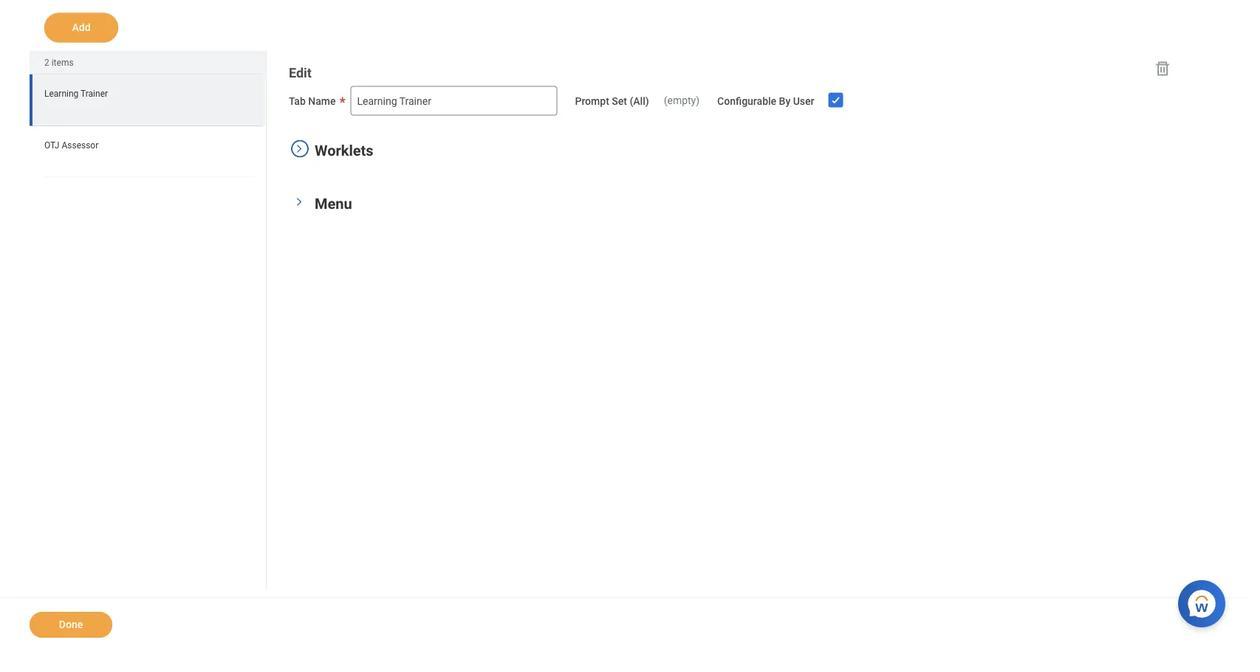 Task type: vqa. For each thing, say whether or not it's contained in the screenshot.
2
yes



Task type: describe. For each thing, give the bounding box(es) containing it.
name
[[308, 95, 336, 107]]

2 items
[[44, 57, 74, 68]]

learning
[[44, 88, 79, 99]]

add button
[[44, 13, 118, 42]]

tab
[[289, 95, 306, 107]]

set
[[612, 95, 627, 107]]

items
[[51, 57, 74, 68]]

chevron down image for worklets
[[294, 140, 304, 158]]

(all)
[[630, 95, 649, 107]]

worklets
[[315, 142, 374, 160]]

(empty)
[[664, 94, 700, 106]]

otj
[[44, 140, 59, 150]]

prompt set (all)
[[575, 95, 649, 107]]

trainer
[[81, 88, 108, 99]]

item list list box
[[30, 74, 266, 177]]

user
[[793, 95, 815, 107]]

delete image
[[1154, 59, 1172, 77]]

region containing 2 items
[[30, 51, 267, 591]]

edit
[[289, 65, 312, 81]]

configurable
[[717, 95, 777, 107]]

check small image
[[827, 91, 845, 109]]

assessor
[[62, 140, 98, 150]]



Task type: locate. For each thing, give the bounding box(es) containing it.
menu button
[[315, 195, 352, 213]]

chevron down image for menu
[[294, 193, 304, 211]]

navigation pane region
[[267, 50, 1190, 256]]

chevron down image left menu button on the left
[[294, 193, 304, 211]]

menu
[[315, 195, 352, 213]]

tab name
[[289, 95, 336, 107]]

chevron down image left the worklets
[[294, 140, 304, 158]]

chevron down image
[[294, 140, 304, 158], [294, 193, 304, 211]]

1 chevron down image from the top
[[294, 140, 304, 158]]

prompt
[[575, 95, 609, 107]]

2
[[44, 57, 49, 68]]

2 chevron down image from the top
[[294, 193, 304, 211]]

0 vertical spatial chevron down image
[[294, 140, 304, 158]]

otj assessor
[[44, 140, 98, 150]]

worklets button
[[315, 142, 374, 160]]

add
[[72, 21, 91, 34]]

1 vertical spatial chevron down image
[[294, 193, 304, 211]]

configurable by user
[[717, 95, 815, 107]]

learning trainer
[[44, 88, 108, 99]]

by
[[779, 95, 791, 107]]

Tab Name text field
[[351, 86, 557, 116]]

done
[[59, 619, 83, 631]]

region
[[30, 51, 267, 591]]

done button
[[30, 613, 112, 638]]



